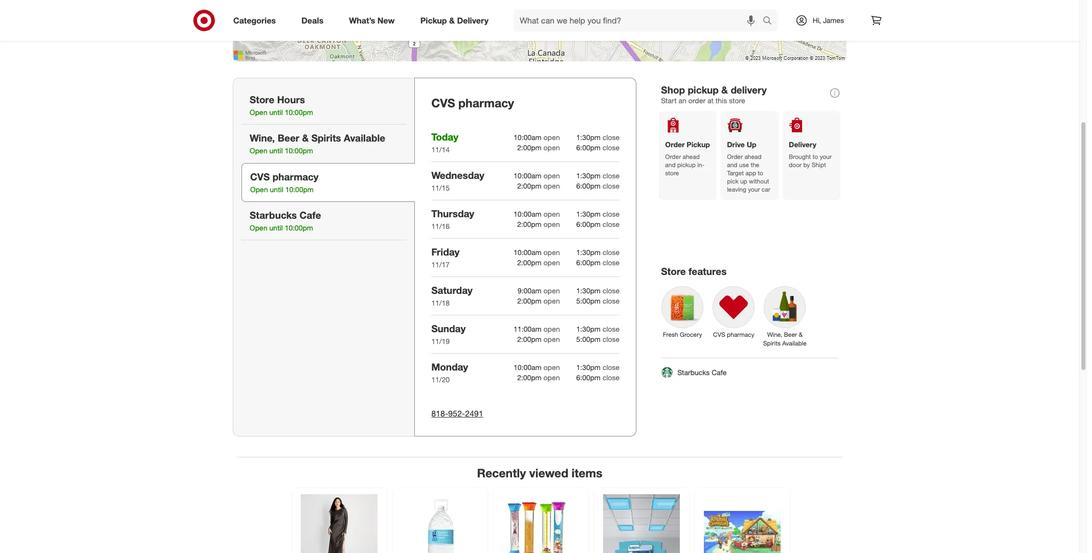 Task type: locate. For each thing, give the bounding box(es) containing it.
6:00pm
[[577, 143, 601, 152], [577, 182, 601, 190], [577, 220, 601, 229], [577, 258, 601, 267], [577, 374, 601, 382]]

1 2:00pm from the top
[[518, 143, 542, 152]]

to up shipt
[[813, 153, 819, 161]]

and inside 'drive up order ahead and use the target app to pick up without leaving your car'
[[728, 161, 738, 169]]

open for cvs pharmacy
[[250, 185, 268, 194]]

store capabilities with hours, vertical tabs tab list
[[233, 78, 415, 437]]

4 10:00am open from the top
[[514, 248, 560, 257]]

2 1:30pm from the top
[[577, 171, 601, 180]]

2 close from the top
[[603, 143, 620, 152]]

10 open from the top
[[544, 297, 560, 306]]

cvs inside "cvs pharmacy open until 10:00pm"
[[250, 171, 270, 183]]

1 vertical spatial 5:00pm close
[[577, 335, 620, 344]]

until down "cvs pharmacy open until 10:00pm"
[[270, 224, 283, 232]]

4 6:00pm close from the top
[[577, 258, 620, 267]]

10:00am open for friday
[[514, 248, 560, 257]]

1 vertical spatial starbucks
[[678, 369, 710, 377]]

7 2:00pm open from the top
[[518, 374, 560, 382]]

until for starbucks
[[270, 224, 283, 232]]

1 and from the left
[[666, 161, 676, 169]]

0 horizontal spatial cvs pharmacy
[[432, 96, 515, 110]]

wine, inside wine, beer & spirits available
[[768, 331, 783, 339]]

until inside "cvs pharmacy open until 10:00pm"
[[270, 185, 283, 194]]

2:00pm for saturday
[[518, 297, 542, 306]]

0 vertical spatial store
[[730, 96, 746, 105]]

until
[[270, 108, 283, 117], [270, 146, 283, 155], [270, 185, 283, 194], [270, 224, 283, 232]]

wine, inside "wine, beer & spirits available open until 10:00pm"
[[250, 132, 275, 144]]

0 vertical spatial available
[[344, 132, 386, 144]]

pickup
[[688, 84, 719, 96], [678, 161, 696, 169]]

0 horizontal spatial wine,
[[250, 132, 275, 144]]

1 horizontal spatial pharmacy
[[459, 96, 515, 110]]

open
[[544, 133, 560, 142], [544, 143, 560, 152], [544, 171, 560, 180], [544, 182, 560, 190], [544, 210, 560, 219], [544, 220, 560, 229], [544, 248, 560, 257], [544, 258, 560, 267], [544, 287, 560, 295], [544, 297, 560, 306], [544, 325, 560, 334], [544, 335, 560, 344], [544, 363, 560, 372], [544, 374, 560, 382]]

6:00pm for wednesday
[[577, 182, 601, 190]]

and up target
[[728, 161, 738, 169]]

0 vertical spatial beer
[[278, 132, 300, 144]]

5 1:30pm from the top
[[577, 287, 601, 295]]

10:00pm down "cvs pharmacy open until 10:00pm"
[[285, 224, 313, 232]]

1 10:00am from the top
[[514, 133, 542, 142]]

4 2:00pm open from the top
[[518, 258, 560, 267]]

2 horizontal spatial cvs
[[714, 331, 726, 339]]

ahead inside order pickup order ahead and pickup in- store
[[683, 153, 700, 161]]

4 1:30pm close from the top
[[577, 248, 620, 257]]

7 open from the top
[[544, 248, 560, 257]]

order inside 'drive up order ahead and use the target app to pick up without leaving your car'
[[728, 153, 743, 161]]

1 horizontal spatial spirits
[[764, 340, 781, 348]]

2 vertical spatial pharmacy
[[727, 331, 755, 339]]

0 horizontal spatial pharmacy
[[273, 171, 319, 183]]

5 2:00pm open from the top
[[518, 297, 560, 306]]

by
[[804, 161, 811, 169]]

1 horizontal spatial to
[[813, 153, 819, 161]]

13 close from the top
[[603, 363, 620, 372]]

order
[[666, 140, 685, 149], [666, 153, 681, 161], [728, 153, 743, 161]]

2:00pm
[[518, 143, 542, 152], [518, 182, 542, 190], [518, 220, 542, 229], [518, 258, 542, 267], [518, 297, 542, 306], [518, 335, 542, 344], [518, 374, 542, 382]]

2 open from the top
[[544, 143, 560, 152]]

3 10:00am open from the top
[[514, 210, 560, 219]]

beer
[[278, 132, 300, 144], [784, 331, 798, 339]]

shop pickup & delivery start an order at this store
[[662, 84, 767, 105]]

2 and from the left
[[728, 161, 738, 169]]

2:00pm open for saturday
[[518, 297, 560, 306]]

1 horizontal spatial and
[[728, 161, 738, 169]]

open for store hours
[[250, 108, 268, 117]]

wine,
[[250, 132, 275, 144], [768, 331, 783, 339]]

6:00pm close for friday
[[577, 258, 620, 267]]

8 open from the top
[[544, 258, 560, 267]]

ahead inside 'drive up order ahead and use the target app to pick up without leaving your car'
[[745, 153, 762, 161]]

pharmacy inside "cvs pharmacy open until 10:00pm"
[[273, 171, 319, 183]]

1 horizontal spatial beer
[[784, 331, 798, 339]]

4 1:30pm from the top
[[577, 248, 601, 257]]

0 vertical spatial cafe
[[300, 209, 321, 221]]

6:00pm close for monday
[[577, 374, 620, 382]]

2:00pm for today
[[518, 143, 542, 152]]

& for wine, beer & spirits available
[[799, 331, 803, 339]]

11/14
[[432, 145, 450, 154]]

1 vertical spatial store
[[662, 266, 686, 278]]

1:30pm for today
[[577, 133, 601, 142]]

1 vertical spatial pickup
[[678, 161, 696, 169]]

available for wine, beer & spirits available open until 10:00pm
[[344, 132, 386, 144]]

thursday 11/16
[[432, 208, 475, 231]]

& inside wine, beer & spirits available
[[799, 331, 803, 339]]

starbucks inside starbucks cafe open until 10:00pm
[[250, 209, 297, 221]]

0 horizontal spatial store
[[666, 170, 680, 177]]

spirits inside wine, beer & spirits available
[[764, 340, 781, 348]]

starbucks down grocery
[[678, 369, 710, 377]]

0 vertical spatial delivery
[[457, 15, 489, 25]]

your
[[820, 153, 832, 161], [749, 186, 760, 194]]

11/16
[[432, 222, 450, 231]]

9 open from the top
[[544, 287, 560, 295]]

0 horizontal spatial spirits
[[312, 132, 341, 144]]

1 vertical spatial delivery
[[789, 140, 817, 149]]

10:00pm up starbucks cafe open until 10:00pm
[[285, 185, 314, 194]]

monday 11/20
[[432, 361, 469, 384]]

delivery
[[457, 15, 489, 25], [789, 140, 817, 149]]

ahead
[[683, 153, 700, 161], [745, 153, 762, 161]]

4 2:00pm from the top
[[518, 258, 542, 267]]

women's long sleeve asymmetrical cut-out button detail midi dress - future collective™ with reese blutstein dark gray xxs image
[[301, 495, 378, 554]]

2 10:00am open from the top
[[514, 171, 560, 180]]

1 horizontal spatial store
[[730, 96, 746, 105]]

6:00pm close
[[577, 143, 620, 152], [577, 182, 620, 190], [577, 220, 620, 229], [577, 258, 620, 267], [577, 374, 620, 382]]

6 1:30pm from the top
[[577, 325, 601, 334]]

1 horizontal spatial ahead
[[745, 153, 762, 161]]

1 vertical spatial cvs pharmacy
[[714, 331, 755, 339]]

friday
[[432, 246, 460, 258]]

until down hours
[[270, 108, 283, 117]]

1 6:00pm from the top
[[577, 143, 601, 152]]

1 horizontal spatial delivery
[[789, 140, 817, 149]]

1:30pm for saturday
[[577, 287, 601, 295]]

starbucks for starbucks cafe open until 10:00pm
[[250, 209, 297, 221]]

until inside starbucks cafe open until 10:00pm
[[270, 224, 283, 232]]

3 6:00pm from the top
[[577, 220, 601, 229]]

cvs pharmacy right grocery
[[714, 331, 755, 339]]

starbucks down "cvs pharmacy open until 10:00pm"
[[250, 209, 297, 221]]

1 horizontal spatial store
[[662, 266, 686, 278]]

0 vertical spatial store
[[250, 94, 275, 105]]

1 10:00am open from the top
[[514, 133, 560, 142]]

your up shipt
[[820, 153, 832, 161]]

5 6:00pm from the top
[[577, 374, 601, 382]]

1 horizontal spatial available
[[783, 340, 807, 348]]

0 horizontal spatial store
[[250, 94, 275, 105]]

2 10:00am from the top
[[514, 171, 542, 180]]

0 horizontal spatial delivery
[[457, 15, 489, 25]]

hi, james
[[813, 16, 845, 25]]

7 2:00pm from the top
[[518, 374, 542, 382]]

2 horizontal spatial pharmacy
[[727, 331, 755, 339]]

categories
[[233, 15, 276, 25]]

to
[[813, 153, 819, 161], [758, 170, 764, 177]]

5 10:00am from the top
[[514, 363, 542, 372]]

wednesday
[[432, 169, 485, 181]]

2:00pm open for friday
[[518, 258, 560, 267]]

to inside 'delivery brought to your door by shipt'
[[813, 153, 819, 161]]

0 vertical spatial pickup
[[421, 15, 447, 25]]

5 10:00am open from the top
[[514, 363, 560, 372]]

1 vertical spatial your
[[749, 186, 760, 194]]

delivery inside 'delivery brought to your door by shipt'
[[789, 140, 817, 149]]

features
[[689, 266, 727, 278]]

1 horizontal spatial wine,
[[768, 331, 783, 339]]

cvs right grocery
[[714, 331, 726, 339]]

6:00pm close for wednesday
[[577, 182, 620, 190]]

0 vertical spatial to
[[813, 153, 819, 161]]

cvs up today
[[432, 96, 455, 110]]

store inside store hours open until 10:00pm
[[250, 94, 275, 105]]

4 6:00pm from the top
[[577, 258, 601, 267]]

store left hours
[[250, 94, 275, 105]]

11/19
[[432, 337, 450, 346]]

1 2:00pm open from the top
[[518, 143, 560, 152]]

1 horizontal spatial your
[[820, 153, 832, 161]]

start
[[662, 96, 677, 105]]

10:00pm down hours
[[285, 108, 313, 117]]

0 horizontal spatial your
[[749, 186, 760, 194]]

2 6:00pm close from the top
[[577, 182, 620, 190]]

1 vertical spatial spirits
[[764, 340, 781, 348]]

5 1:30pm close from the top
[[577, 287, 620, 295]]

2 vertical spatial cvs
[[714, 331, 726, 339]]

cvs up starbucks cafe open until 10:00pm
[[250, 171, 270, 183]]

10:00am for friday
[[514, 248, 542, 257]]

spirits for wine, beer & spirits available open until 10:00pm
[[312, 132, 341, 144]]

and left in-
[[666, 161, 676, 169]]

available inside "wine, beer & spirits available open until 10:00pm"
[[344, 132, 386, 144]]

2 6:00pm from the top
[[577, 182, 601, 190]]

cafe for starbucks cafe open until 10:00pm
[[300, 209, 321, 221]]

0 vertical spatial your
[[820, 153, 832, 161]]

& inside "wine, beer & spirits available open until 10:00pm"
[[302, 132, 309, 144]]

animal crossing: new horizons happy home paradise game add-on - nintendo switch (digital) image
[[704, 495, 781, 554]]

7 1:30pm close from the top
[[577, 363, 620, 372]]

10:00pm inside "cvs pharmacy open until 10:00pm"
[[285, 185, 314, 194]]

to up without
[[758, 170, 764, 177]]

0 horizontal spatial cafe
[[300, 209, 321, 221]]

11/15
[[432, 184, 450, 192]]

your down without
[[749, 186, 760, 194]]

2 1:30pm close from the top
[[577, 171, 620, 180]]

6 1:30pm close from the top
[[577, 325, 620, 334]]

beer inside "wine, beer & spirits available open until 10:00pm"
[[278, 132, 300, 144]]

1 5:00pm from the top
[[577, 297, 601, 306]]

14 open from the top
[[544, 374, 560, 382]]

3 6:00pm close from the top
[[577, 220, 620, 229]]

1 vertical spatial 5:00pm
[[577, 335, 601, 344]]

6 2:00pm open from the top
[[518, 335, 560, 344]]

0 vertical spatial spirits
[[312, 132, 341, 144]]

1 vertical spatial available
[[783, 340, 807, 348]]

5:00pm
[[577, 297, 601, 306], [577, 335, 601, 344]]

1 horizontal spatial cafe
[[712, 369, 727, 377]]

1:30pm close for monday
[[577, 363, 620, 372]]

1 vertical spatial to
[[758, 170, 764, 177]]

close
[[603, 133, 620, 142], [603, 143, 620, 152], [603, 171, 620, 180], [603, 182, 620, 190], [603, 210, 620, 219], [603, 220, 620, 229], [603, 248, 620, 257], [603, 258, 620, 267], [603, 287, 620, 295], [603, 297, 620, 306], [603, 325, 620, 334], [603, 335, 620, 344], [603, 363, 620, 372], [603, 374, 620, 382]]

& inside shop pickup & delivery start an order at this store
[[722, 84, 729, 96]]

6:00pm for thursday
[[577, 220, 601, 229]]

11 open from the top
[[544, 325, 560, 334]]

0 horizontal spatial starbucks
[[250, 209, 297, 221]]

1 open from the top
[[544, 133, 560, 142]]

cvs pharmacy
[[432, 96, 515, 110], [714, 331, 755, 339]]

order for order pickup
[[666, 153, 681, 161]]

store hours open until 10:00pm
[[250, 94, 313, 117]]

10:00pm for hours
[[285, 108, 313, 117]]

8 close from the top
[[603, 258, 620, 267]]

1 1:30pm from the top
[[577, 133, 601, 142]]

1 1:30pm close from the top
[[577, 133, 620, 142]]

open inside store hours open until 10:00pm
[[250, 108, 268, 117]]

cafe inside starbucks cafe open until 10:00pm
[[300, 209, 321, 221]]

1 horizontal spatial cvs
[[432, 96, 455, 110]]

7 1:30pm from the top
[[577, 363, 601, 372]]

wine, for wine, beer & spirits available
[[768, 331, 783, 339]]

until up starbucks cafe open until 10:00pm
[[270, 185, 283, 194]]

0 vertical spatial starbucks
[[250, 209, 297, 221]]

wine, beer & spirits available open until 10:00pm
[[250, 132, 386, 155]]

recently viewed items
[[477, 466, 603, 480]]

cvs pharmacy up today
[[432, 96, 515, 110]]

hours
[[277, 94, 305, 105]]

open
[[250, 108, 268, 117], [250, 146, 268, 155], [250, 185, 268, 194], [250, 224, 268, 232]]

1 6:00pm close from the top
[[577, 143, 620, 152]]

0 horizontal spatial and
[[666, 161, 676, 169]]

10:00am open for wednesday
[[514, 171, 560, 180]]

open inside "cvs pharmacy open until 10:00pm"
[[250, 185, 268, 194]]

delivery inside "pickup & delivery" link
[[457, 15, 489, 25]]

store inside shop pickup & delivery start an order at this store
[[730, 96, 746, 105]]

2 5:00pm close from the top
[[577, 335, 620, 344]]

pickup up in-
[[687, 140, 710, 149]]

10:00pm up "cvs pharmacy open until 10:00pm"
[[285, 146, 313, 155]]

cvs
[[432, 96, 455, 110], [250, 171, 270, 183], [714, 331, 726, 339]]

pickup left in-
[[678, 161, 696, 169]]

10:00am
[[514, 133, 542, 142], [514, 171, 542, 180], [514, 210, 542, 219], [514, 248, 542, 257], [514, 363, 542, 372]]

13 open from the top
[[544, 363, 560, 372]]

until inside store hours open until 10:00pm
[[270, 108, 283, 117]]

2:00pm for wednesday
[[518, 182, 542, 190]]

beer for wine, beer & spirits available
[[784, 331, 798, 339]]

4 10:00am from the top
[[514, 248, 542, 257]]

2 2:00pm from the top
[[518, 182, 542, 190]]

10:00pm inside "wine, beer & spirits available open until 10:00pm"
[[285, 146, 313, 155]]

1 horizontal spatial pickup
[[687, 140, 710, 149]]

0 vertical spatial wine,
[[250, 132, 275, 144]]

5 6:00pm close from the top
[[577, 374, 620, 382]]

1 vertical spatial pharmacy
[[273, 171, 319, 183]]

open inside starbucks cafe open until 10:00pm
[[250, 224, 268, 232]]

1:30pm for wednesday
[[577, 171, 601, 180]]

brought
[[789, 153, 811, 161]]

0 vertical spatial cvs pharmacy
[[432, 96, 515, 110]]

6:00pm close for today
[[577, 143, 620, 152]]

1 horizontal spatial cvs pharmacy
[[714, 331, 755, 339]]

3 1:30pm close from the top
[[577, 210, 620, 219]]

and inside order pickup order ahead and pickup in- store
[[666, 161, 676, 169]]

pickup up order
[[688, 84, 719, 96]]

0 vertical spatial pickup
[[688, 84, 719, 96]]

3 2:00pm from the top
[[518, 220, 542, 229]]

today
[[432, 131, 459, 143]]

10 close from the top
[[603, 297, 620, 306]]

drive up order ahead and use the target app to pick up without leaving your car
[[728, 140, 771, 194]]

1 vertical spatial cafe
[[712, 369, 727, 377]]

and
[[666, 161, 676, 169], [728, 161, 738, 169]]

6 2:00pm from the top
[[518, 335, 542, 344]]

1 vertical spatial store
[[666, 170, 680, 177]]

use
[[740, 161, 749, 169]]

10:00pm inside store hours open until 10:00pm
[[285, 108, 313, 117]]

educational insights mini light filters tranquil blue 2' x 2' 4-pack, for classrooms & offices image
[[604, 495, 680, 554]]

2:00pm for sunday
[[518, 335, 542, 344]]

wine, right 'cvs pharmacy' link
[[768, 331, 783, 339]]

spirits inside "wine, beer & spirits available open until 10:00pm"
[[312, 132, 341, 144]]

1 5:00pm close from the top
[[577, 297, 620, 306]]

cvs pharmacy open until 10:00pm
[[250, 171, 319, 194]]

1 vertical spatial pickup
[[687, 140, 710, 149]]

1:30pm close for wednesday
[[577, 171, 620, 180]]

12 close from the top
[[603, 335, 620, 344]]

5:00pm for sunday
[[577, 335, 601, 344]]

3 10:00am from the top
[[514, 210, 542, 219]]

available inside wine, beer & spirits available
[[783, 340, 807, 348]]

2:00pm open for sunday
[[518, 335, 560, 344]]

5:00pm close for saturday
[[577, 297, 620, 306]]

10:00am open
[[514, 133, 560, 142], [514, 171, 560, 180], [514, 210, 560, 219], [514, 248, 560, 257], [514, 363, 560, 372]]

available
[[344, 132, 386, 144], [783, 340, 807, 348]]

3 1:30pm from the top
[[577, 210, 601, 219]]

ahead up in-
[[683, 153, 700, 161]]

0 horizontal spatial available
[[344, 132, 386, 144]]

wine, down store hours open until 10:00pm
[[250, 132, 275, 144]]

3 2:00pm open from the top
[[518, 220, 560, 229]]

until up "cvs pharmacy open until 10:00pm"
[[270, 146, 283, 155]]

0 horizontal spatial beer
[[278, 132, 300, 144]]

0 horizontal spatial cvs
[[250, 171, 270, 183]]

0 vertical spatial 5:00pm
[[577, 297, 601, 306]]

store left features
[[662, 266, 686, 278]]

store
[[250, 94, 275, 105], [662, 266, 686, 278]]

store
[[730, 96, 746, 105], [666, 170, 680, 177]]

11/20
[[432, 376, 450, 384]]

5 2:00pm from the top
[[518, 297, 542, 306]]

5 open from the top
[[544, 210, 560, 219]]

2 2:00pm open from the top
[[518, 182, 560, 190]]

1 vertical spatial wine,
[[768, 331, 783, 339]]

3 close from the top
[[603, 171, 620, 180]]

0 vertical spatial 5:00pm close
[[577, 297, 620, 306]]

1 horizontal spatial starbucks
[[678, 369, 710, 377]]

pickup
[[421, 15, 447, 25], [687, 140, 710, 149]]

starbucks
[[250, 209, 297, 221], [678, 369, 710, 377]]

0 horizontal spatial ahead
[[683, 153, 700, 161]]

beer inside wine, beer & spirits available
[[784, 331, 798, 339]]

1:30pm close
[[577, 133, 620, 142], [577, 171, 620, 180], [577, 210, 620, 219], [577, 248, 620, 257], [577, 287, 620, 295], [577, 325, 620, 334], [577, 363, 620, 372]]

What can we help you find? suggestions appear below search field
[[514, 9, 766, 32]]

10:00am for monday
[[514, 363, 542, 372]]

0 vertical spatial pharmacy
[[459, 96, 515, 110]]

1 close from the top
[[603, 133, 620, 142]]

&
[[449, 15, 455, 25], [722, 84, 729, 96], [302, 132, 309, 144], [799, 331, 803, 339]]

0 horizontal spatial to
[[758, 170, 764, 177]]

search
[[759, 16, 783, 26]]

5:00pm close
[[577, 297, 620, 306], [577, 335, 620, 344]]

deals link
[[293, 9, 336, 32]]

1 vertical spatial beer
[[784, 331, 798, 339]]

2 5:00pm from the top
[[577, 335, 601, 344]]

1:30pm for friday
[[577, 248, 601, 257]]

1 ahead from the left
[[683, 153, 700, 161]]

until for cvs
[[270, 185, 283, 194]]

1 vertical spatial cvs
[[250, 171, 270, 183]]

2 ahead from the left
[[745, 153, 762, 161]]

11 close from the top
[[603, 325, 620, 334]]

pickup right new
[[421, 15, 447, 25]]

10:00pm inside starbucks cafe open until 10:00pm
[[285, 224, 313, 232]]

ahead up the the
[[745, 153, 762, 161]]

10:00am open for thursday
[[514, 210, 560, 219]]



Task type: vqa. For each thing, say whether or not it's contained in the screenshot.


Task type: describe. For each thing, give the bounding box(es) containing it.
up
[[747, 140, 757, 149]]

1:30pm for monday
[[577, 363, 601, 372]]

& for wine, beer & spirits available open until 10:00pm
[[302, 132, 309, 144]]

11/18
[[432, 299, 450, 308]]

1:30pm close for today
[[577, 133, 620, 142]]

1:30pm for thursday
[[577, 210, 601, 219]]

9:00am
[[518, 287, 542, 295]]

pickup inside order pickup order ahead and pickup in- store
[[678, 161, 696, 169]]

wine, for wine, beer & spirits available open until 10:00pm
[[250, 132, 275, 144]]

what's
[[349, 15, 375, 25]]

spirits for wine, beer & spirits available
[[764, 340, 781, 348]]

saturday
[[432, 285, 473, 296]]

wednesday 11/15
[[432, 169, 485, 192]]

available for wine, beer & spirits available
[[783, 340, 807, 348]]

target
[[728, 170, 744, 177]]

until for store
[[270, 108, 283, 117]]

beer for wine, beer & spirits available open until 10:00pm
[[278, 132, 300, 144]]

2:00pm for friday
[[518, 258, 542, 267]]

10:00am for wednesday
[[514, 171, 542, 180]]

818-
[[432, 409, 448, 419]]

5:00pm for saturday
[[577, 297, 601, 306]]

delivery brought to your door by shipt
[[789, 140, 832, 169]]

in-
[[698, 161, 705, 169]]

1:30pm close for friday
[[577, 248, 620, 257]]

monday
[[432, 361, 469, 373]]

9:00am open
[[518, 287, 560, 295]]

4 close from the top
[[603, 182, 620, 190]]

6:00pm for friday
[[577, 258, 601, 267]]

categories link
[[225, 9, 289, 32]]

1:30pm close for saturday
[[577, 287, 620, 295]]

sunday
[[432, 323, 466, 335]]

5:00pm close for sunday
[[577, 335, 620, 344]]

0 horizontal spatial pickup
[[421, 15, 447, 25]]

pickup & delivery
[[421, 15, 489, 25]]

cvs pharmacy link
[[709, 282, 760, 342]]

wine, beer & spirits available link
[[760, 282, 811, 350]]

3 open from the top
[[544, 171, 560, 180]]

leaving
[[728, 186, 747, 194]]

6 open from the top
[[544, 220, 560, 229]]

this
[[716, 96, 728, 105]]

14 close from the top
[[603, 374, 620, 382]]

purified water - 128 fl oz (1gal) - good & gather™ image
[[402, 495, 479, 554]]

order
[[689, 96, 706, 105]]

open for starbucks cafe
[[250, 224, 268, 232]]

search button
[[759, 9, 783, 34]]

what's new
[[349, 15, 395, 25]]

6:00pm for today
[[577, 143, 601, 152]]

items
[[572, 466, 603, 480]]

ahead for pickup
[[683, 153, 700, 161]]

4 open from the top
[[544, 182, 560, 190]]

until inside "wine, beer & spirits available open until 10:00pm"
[[270, 146, 283, 155]]

2:00pm for thursday
[[518, 220, 542, 229]]

and for drive
[[728, 161, 738, 169]]

without
[[749, 178, 770, 185]]

2:00pm open for thursday
[[518, 220, 560, 229]]

pick
[[728, 178, 739, 185]]

10:00am open for monday
[[514, 363, 560, 372]]

sunday 11/19
[[432, 323, 466, 346]]

store features
[[662, 266, 727, 278]]

friday 11/17
[[432, 246, 460, 269]]

11/17
[[432, 261, 450, 269]]

6 close from the top
[[603, 220, 620, 229]]

to inside 'drive up order ahead and use the target app to pick up without leaving your car'
[[758, 170, 764, 177]]

6:00pm close for thursday
[[577, 220, 620, 229]]

fresh
[[663, 331, 679, 339]]

cafe for starbucks cafe
[[712, 369, 727, 377]]

10:00am for thursday
[[514, 210, 542, 219]]

2:00pm for monday
[[518, 374, 542, 382]]

today 11/14
[[432, 131, 459, 154]]

7 close from the top
[[603, 248, 620, 257]]

door
[[789, 161, 802, 169]]

recently
[[477, 466, 526, 480]]

pickup & delivery link
[[412, 9, 502, 32]]

grocery
[[680, 331, 703, 339]]

10:00am open for today
[[514, 133, 560, 142]]

up
[[741, 178, 748, 185]]

hand2mind sensory fidget tubes, mesmerizing liquid motion sensory bottles, fidget toys, ages 3+ image
[[503, 495, 579, 554]]

952-
[[448, 409, 465, 419]]

2:00pm open for wednesday
[[518, 182, 560, 190]]

pickup inside order pickup order ahead and pickup in- store
[[687, 140, 710, 149]]

order for drive up
[[728, 153, 743, 161]]

9 close from the top
[[603, 287, 620, 295]]

1:30pm close for thursday
[[577, 210, 620, 219]]

fresh grocery link
[[657, 282, 709, 342]]

818-952-2491
[[432, 409, 484, 419]]

6:00pm for monday
[[577, 374, 601, 382]]

drive
[[728, 140, 745, 149]]

& for shop pickup & delivery start an order at this store
[[722, 84, 729, 96]]

10:00pm for pharmacy
[[285, 185, 314, 194]]

app
[[746, 170, 757, 177]]

1:30pm for sunday
[[577, 325, 601, 334]]

cvs inside 'cvs pharmacy' link
[[714, 331, 726, 339]]

thursday
[[432, 208, 475, 220]]

2:00pm open for today
[[518, 143, 560, 152]]

12 open from the top
[[544, 335, 560, 344]]

new
[[378, 15, 395, 25]]

10:00pm for cafe
[[285, 224, 313, 232]]

11:00am open
[[514, 325, 560, 334]]

delivery
[[731, 84, 767, 96]]

11:00am
[[514, 325, 542, 334]]

james
[[824, 16, 845, 25]]

2491
[[465, 409, 484, 419]]

order pickup order ahead and pickup in- store
[[666, 140, 710, 177]]

shop
[[662, 84, 686, 96]]

818-952-2491 link
[[432, 408, 620, 420]]

pickup inside shop pickup & delivery start an order at this store
[[688, 84, 719, 96]]

and for order
[[666, 161, 676, 169]]

store for store features
[[662, 266, 686, 278]]

store for store hours open until 10:00pm
[[250, 94, 275, 105]]

starbucks cafe open until 10:00pm
[[250, 209, 321, 232]]

viewed
[[530, 466, 569, 480]]

1:30pm close for sunday
[[577, 325, 620, 334]]

ahead for up
[[745, 153, 762, 161]]

your inside 'delivery brought to your door by shipt'
[[820, 153, 832, 161]]

starbucks cafe
[[678, 369, 727, 377]]

wine, beer & spirits available
[[764, 331, 807, 348]]

car
[[762, 186, 771, 194]]

open inside "wine, beer & spirits available open until 10:00pm"
[[250, 146, 268, 155]]

store inside order pickup order ahead and pickup in- store
[[666, 170, 680, 177]]

2:00pm open for monday
[[518, 374, 560, 382]]

at
[[708, 96, 714, 105]]

cvs pharmacy inside 'cvs pharmacy' link
[[714, 331, 755, 339]]

5 close from the top
[[603, 210, 620, 219]]

0 vertical spatial cvs
[[432, 96, 455, 110]]

10:00am for today
[[514, 133, 542, 142]]

hi,
[[813, 16, 822, 25]]

fresh grocery
[[663, 331, 703, 339]]

starbucks for starbucks cafe
[[678, 369, 710, 377]]

shipt
[[812, 161, 827, 169]]

what's new link
[[341, 9, 408, 32]]

saturday 11/18
[[432, 285, 473, 308]]

an
[[679, 96, 687, 105]]

your inside 'drive up order ahead and use the target app to pick up without leaving your car'
[[749, 186, 760, 194]]

deals
[[302, 15, 324, 25]]

the
[[751, 161, 760, 169]]



